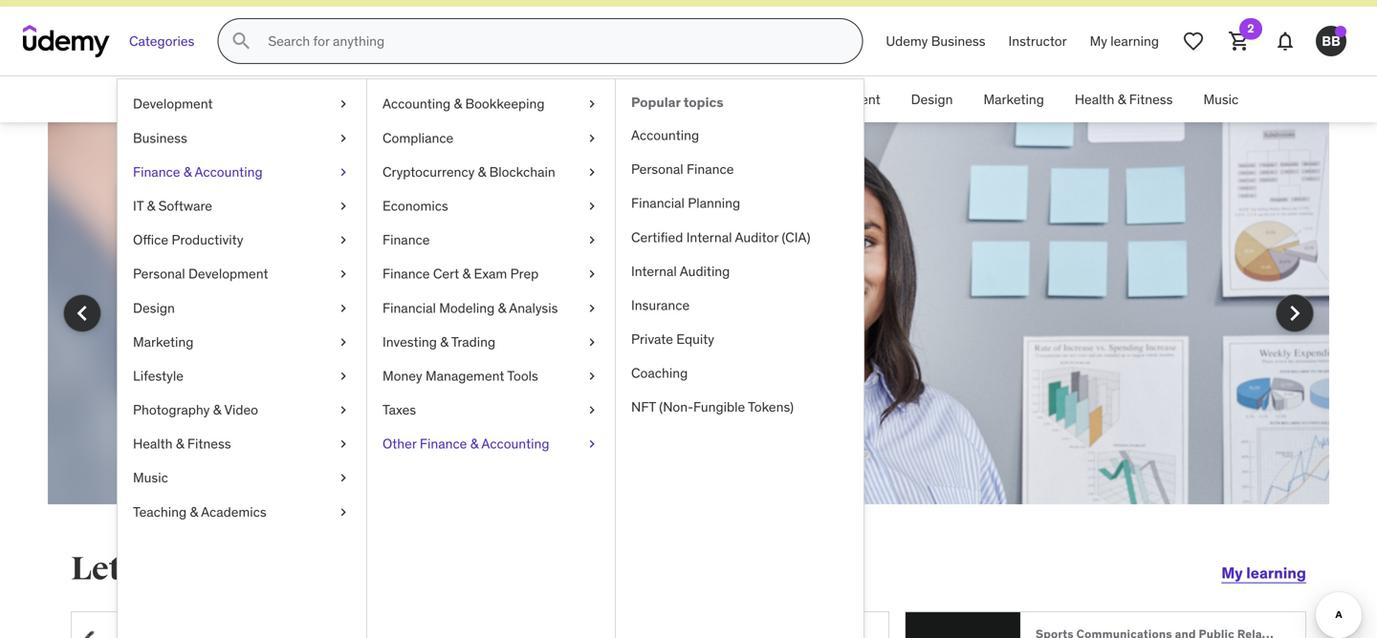 Task type: locate. For each thing, give the bounding box(es) containing it.
of left 'our'
[[444, 291, 457, 311]]

to up and
[[381, 291, 395, 311]]

0 vertical spatial music link
[[1188, 77, 1254, 123]]

our
[[461, 291, 483, 311]]

office productivity link up the plan,
[[118, 223, 366, 257]]

private equity link
[[616, 323, 864, 357]]

personal up "rated"
[[175, 291, 235, 311]]

productivity
[[643, 91, 715, 108], [172, 232, 243, 249]]

personal up with
[[133, 266, 185, 283]]

0 vertical spatial my learning link
[[1078, 18, 1171, 64]]

1 horizontal spatial it
[[494, 91, 505, 108]]

bob
[[374, 550, 436, 590]]

0 vertical spatial it & software
[[494, 91, 574, 108]]

1 horizontal spatial finance & accounting
[[334, 91, 464, 108]]

0 vertical spatial office productivity link
[[589, 77, 730, 123]]

learning for the rightmost my learning link
[[1246, 564, 1306, 584]]

it for health & fitness
[[494, 91, 505, 108]]

1 horizontal spatial my learning
[[1222, 564, 1306, 584]]

xsmall image for compliance
[[584, 129, 600, 148]]

internal up auditing
[[686, 229, 732, 246]]

finance & accounting link
[[319, 77, 479, 123], [118, 155, 366, 189]]

xsmall image inside photography & video link
[[336, 401, 351, 420]]

office productivity link for health & fitness
[[589, 77, 730, 123]]

carousel element
[[48, 123, 1329, 551]]

investing
[[383, 334, 437, 351]]

teaching
[[133, 504, 187, 521]]

0 horizontal spatial design link
[[118, 291, 366, 326]]

marketing down top-
[[133, 334, 194, 351]]

prep
[[510, 266, 539, 283]]

0 vertical spatial music
[[1204, 91, 1239, 108]]

1 horizontal spatial health
[[1075, 91, 1115, 108]]

xsmall image for lifestyle
[[336, 367, 351, 386]]

udemy image
[[23, 25, 110, 58]]

0 vertical spatial fitness
[[1129, 91, 1173, 108]]

1 horizontal spatial my learning link
[[1222, 551, 1306, 597]]

music down shopping cart with 2 items icon
[[1204, 91, 1239, 108]]

my
[[1090, 32, 1107, 50], [1222, 564, 1243, 584]]

xsmall image for marketing
[[336, 333, 351, 352]]

xsmall image for investing & trading
[[584, 333, 600, 352]]

1 horizontal spatial office productivity link
[[589, 77, 730, 123]]

xsmall image inside cryptocurrency & blockchain link
[[584, 163, 600, 182]]

1 horizontal spatial health & fitness link
[[1060, 77, 1188, 123]]

1 vertical spatial personal development
[[133, 266, 268, 283]]

fungible
[[693, 399, 745, 416]]

development link down submit search icon
[[118, 87, 366, 121]]

office productivity up 'personal finance'
[[604, 91, 715, 108]]

0 horizontal spatial internal
[[631, 263, 677, 280]]

1 horizontal spatial software
[[520, 91, 574, 108]]

design up try
[[133, 300, 175, 317]]

analysis
[[509, 300, 558, 317]]

xsmall image inside finance & accounting link
[[336, 163, 351, 182]]

it for lifestyle
[[133, 197, 144, 215]]

financial up the investing
[[383, 300, 436, 317]]

0 vertical spatial marketing
[[984, 91, 1044, 108]]

finance & accounting link up compliance at the top of page
[[319, 77, 479, 123]]

1 vertical spatial marketing link
[[118, 326, 366, 360]]

design
[[911, 91, 953, 108], [133, 300, 175, 317]]

xsmall image inside compliance link
[[584, 129, 600, 148]]

0 horizontal spatial office productivity link
[[118, 223, 366, 257]]

1 vertical spatial udemy
[[140, 244, 247, 284]]

with
[[140, 291, 171, 311]]

1 vertical spatial it
[[133, 197, 144, 215]]

xsmall image for financial modeling & analysis
[[584, 299, 600, 318]]

xsmall image inside business link
[[336, 129, 351, 148]]

0 vertical spatial to
[[297, 206, 328, 246]]

1 horizontal spatial my
[[1222, 564, 1243, 584]]

to left the
[[297, 206, 328, 246]]

0 horizontal spatial udemy
[[140, 244, 247, 284]]

financial inside "link"
[[631, 195, 685, 212]]

health & fitness link down wishlist image on the right top of page
[[1060, 77, 1188, 123]]

office up with
[[133, 232, 168, 249]]

it
[[163, 334, 172, 354]]

1 horizontal spatial it & software
[[494, 91, 574, 108]]

xsmall image inside lifestyle link
[[336, 367, 351, 386]]

it & software link down the search for anything text field
[[479, 77, 589, 123]]

photography & video
[[133, 402, 258, 419]]

office productivity link for lifestyle
[[118, 223, 366, 257]]

money
[[383, 368, 422, 385]]

&
[[384, 91, 393, 108], [508, 91, 516, 108], [1118, 91, 1126, 108], [454, 95, 462, 113], [183, 163, 192, 181], [478, 163, 486, 181], [147, 197, 155, 215], [462, 266, 471, 283], [498, 300, 506, 317], [440, 334, 448, 351], [213, 402, 221, 419], [176, 436, 184, 453], [470, 436, 479, 453], [190, 504, 198, 521]]

health & fitness link
[[1060, 77, 1188, 123], [118, 428, 366, 462]]

design link
[[896, 77, 968, 123], [118, 291, 366, 326]]

design link for lifestyle
[[118, 291, 366, 326]]

lifestyle link
[[118, 360, 366, 394]]

1 vertical spatial music link
[[118, 462, 366, 496]]

music link down shopping cart with 2 items icon
[[1188, 77, 1254, 123]]

marketing for health & fitness
[[984, 91, 1044, 108]]

photography
[[133, 402, 210, 419]]

1 horizontal spatial udemy
[[886, 32, 928, 50]]

1 horizontal spatial personal development
[[745, 91, 881, 108]]

1 vertical spatial design link
[[118, 291, 366, 326]]

0 vertical spatial office productivity
[[604, 91, 715, 108]]

1 vertical spatial business
[[133, 129, 187, 147]]

it & software
[[494, 91, 574, 108], [133, 197, 212, 215]]

1 horizontal spatial design
[[911, 91, 953, 108]]

0 vertical spatial internal
[[686, 229, 732, 246]]

it
[[494, 91, 505, 108], [133, 197, 144, 215]]

my learning
[[1090, 32, 1159, 50], [1222, 564, 1306, 584]]

1 horizontal spatial marketing link
[[968, 77, 1060, 123]]

1 vertical spatial financial
[[383, 300, 436, 317]]

0 vertical spatial office
[[604, 91, 640, 108]]

auditing
[[680, 263, 730, 280]]

shopping cart with 2 items image
[[1228, 30, 1251, 53]]

0 horizontal spatial marketing link
[[118, 326, 366, 360]]

1 horizontal spatial marketing
[[984, 91, 1044, 108]]

1 horizontal spatial financial
[[631, 195, 685, 212]]

0 horizontal spatial it
[[133, 197, 144, 215]]

productivity for health & fitness
[[643, 91, 715, 108]]

1 vertical spatial of
[[444, 291, 457, 311]]

financial up the certified
[[631, 195, 685, 212]]

1 horizontal spatial personal development link
[[730, 77, 896, 123]]

finance & accounting up compliance at the top of page
[[334, 91, 464, 108]]

teaching & academics link
[[118, 496, 366, 530]]

1 vertical spatial marketing
[[133, 334, 194, 351]]

xsmall image inside economics link
[[584, 197, 600, 216]]

0 vertical spatial design link
[[896, 77, 968, 123]]

xsmall image
[[584, 129, 600, 148], [336, 197, 351, 216], [584, 197, 600, 216], [336, 231, 351, 250], [584, 231, 600, 250], [584, 265, 600, 284], [584, 299, 600, 318], [336, 333, 351, 352], [584, 333, 600, 352], [584, 401, 600, 420], [336, 469, 351, 488]]

software
[[520, 91, 574, 108], [158, 197, 212, 215]]

personal development
[[745, 91, 881, 108], [133, 266, 268, 283]]

xsmall image for finance cert & exam prep
[[584, 265, 600, 284]]

1 horizontal spatial learning
[[1246, 564, 1306, 584]]

1 vertical spatial health & fitness link
[[118, 428, 366, 462]]

xsmall image inside the accounting & bookkeeping link
[[584, 95, 600, 114]]

other
[[383, 436, 417, 453]]

software for health & fitness
[[520, 91, 574, 108]]

1 vertical spatial health
[[133, 436, 173, 453]]

music link up academics
[[118, 462, 366, 496]]

xsmall image inside finance link
[[584, 231, 600, 250]]

let's start learning, bob
[[71, 550, 436, 590]]

cryptocurrency & blockchain link
[[367, 155, 615, 189]]

xsmall image inside other finance & accounting link
[[584, 435, 600, 454]]

development link for lifestyle
[[118, 87, 366, 121]]

cryptocurrency & blockchain
[[383, 163, 555, 181]]

0 vertical spatial productivity
[[643, 91, 715, 108]]

marketing link for lifestyle
[[118, 326, 366, 360]]

certified internal auditor (cia) link
[[616, 221, 864, 255]]

xsmall image for office productivity
[[336, 231, 351, 250]]

8,000
[[398, 291, 440, 311]]

0 vertical spatial finance & accounting link
[[319, 77, 479, 123]]

0 horizontal spatial personal development link
[[118, 257, 366, 291]]

productivity up 'personal finance'
[[643, 91, 715, 108]]

top-
[[140, 313, 169, 332]]

software down business link
[[158, 197, 212, 215]]

development link down categories dropdown button
[[123, 77, 234, 123]]

xsmall image for finance
[[584, 231, 600, 250]]

0 horizontal spatial music link
[[118, 462, 366, 496]]

0 vertical spatial personal development
[[745, 91, 881, 108]]

1 vertical spatial my learning
[[1222, 564, 1306, 584]]

1 horizontal spatial design link
[[896, 77, 968, 123]]

internal down the certified
[[631, 263, 677, 280]]

1 horizontal spatial music
[[1204, 91, 1239, 108]]

office productivity
[[604, 91, 715, 108], [133, 232, 243, 249]]

xsmall image inside taxes link
[[584, 401, 600, 420]]

wishlist image
[[1182, 30, 1205, 53]]

coaching link
[[616, 357, 864, 391]]

private equity
[[631, 331, 714, 348]]

internal
[[686, 229, 732, 246], [631, 263, 677, 280]]

1 vertical spatial my learning link
[[1222, 551, 1306, 597]]

xsmall image inside marketing link
[[336, 333, 351, 352]]

music for the bottom music link
[[133, 470, 168, 487]]

xsmall image inside investing & trading link
[[584, 333, 600, 352]]

finance & accounting down business link
[[133, 163, 263, 181]]

0 horizontal spatial business
[[133, 129, 187, 147]]

xsmall image inside financial modeling & analysis link
[[584, 299, 600, 318]]

music
[[1204, 91, 1239, 108], [133, 470, 168, 487]]

1 vertical spatial health & fitness
[[133, 436, 231, 453]]

0 vertical spatial personal development link
[[730, 77, 896, 123]]

office
[[604, 91, 640, 108], [133, 232, 168, 249]]

1 horizontal spatial music link
[[1188, 77, 1254, 123]]

0 horizontal spatial productivity
[[172, 232, 243, 249]]

1 vertical spatial it & software
[[133, 197, 212, 215]]

it & software link
[[479, 77, 589, 123], [118, 189, 366, 223]]

0 vertical spatial health & fitness link
[[1060, 77, 1188, 123]]

accounting
[[396, 91, 464, 108], [383, 95, 451, 113], [631, 127, 699, 144], [195, 163, 263, 181], [481, 436, 549, 453]]

0 vertical spatial design
[[911, 91, 953, 108]]

business inside 'link'
[[931, 32, 986, 50]]

health down photography
[[133, 436, 173, 453]]

office left topics
[[604, 91, 640, 108]]

xsmall image
[[336, 95, 351, 114], [584, 95, 600, 114], [336, 129, 351, 148], [336, 163, 351, 182], [584, 163, 600, 182], [336, 265, 351, 284], [336, 299, 351, 318], [336, 367, 351, 386], [584, 367, 600, 386], [336, 401, 351, 420], [336, 435, 351, 454], [584, 435, 600, 454], [336, 503, 351, 522]]

xsmall image inside "money management tools" link
[[584, 367, 600, 386]]

xsmall image inside music link
[[336, 469, 351, 488]]

0 vertical spatial software
[[520, 91, 574, 108]]

music up 'teaching'
[[133, 470, 168, 487]]

0 vertical spatial my
[[1090, 32, 1107, 50]]

0 vertical spatial it & software link
[[479, 77, 589, 123]]

1 horizontal spatial business
[[931, 32, 986, 50]]

udemy inside 'subscribe to the best of udemy with personal plan, you get access to 8,000 of our top-rated courses in tech, business, and more. try it free'
[[140, 244, 247, 284]]

0 vertical spatial business
[[931, 32, 986, 50]]

1 horizontal spatial office
[[604, 91, 640, 108]]

personal development up "rated"
[[133, 266, 268, 283]]

1 vertical spatial design
[[133, 300, 175, 317]]

health
[[1075, 91, 1115, 108], [133, 436, 173, 453]]

development
[[138, 91, 218, 108], [801, 91, 881, 108], [133, 95, 213, 113], [188, 266, 268, 283]]

0 horizontal spatial music
[[133, 470, 168, 487]]

0 vertical spatial learning
[[1111, 32, 1159, 50]]

previous image
[[67, 299, 98, 329]]

1 horizontal spatial to
[[381, 291, 395, 311]]

0 horizontal spatial office
[[133, 232, 168, 249]]

1 vertical spatial fitness
[[187, 436, 231, 453]]

xsmall image inside teaching & academics link
[[336, 503, 351, 522]]

to
[[297, 206, 328, 246], [381, 291, 395, 311]]

0 horizontal spatial learning
[[1111, 32, 1159, 50]]

rated
[[169, 313, 205, 332]]

0 horizontal spatial to
[[297, 206, 328, 246]]

office productivity up with
[[133, 232, 243, 249]]

xsmall image inside design link
[[336, 299, 351, 318]]

personal up 'financial planning'
[[631, 161, 683, 178]]

0 horizontal spatial finance & accounting
[[133, 163, 263, 181]]

personal up accounting 'link'
[[745, 91, 797, 108]]

software down the search for anything text field
[[520, 91, 574, 108]]

0 vertical spatial my learning
[[1090, 32, 1159, 50]]

health & fitness link down video
[[118, 428, 366, 462]]

finance & accounting link up subscribe
[[118, 155, 366, 189]]

1 vertical spatial office productivity link
[[118, 223, 366, 257]]

nft (non-fungible tokens) link
[[616, 391, 864, 425]]

marketing
[[984, 91, 1044, 108], [133, 334, 194, 351]]

development link for health & fitness
[[123, 77, 234, 123]]

marketing for lifestyle
[[133, 334, 194, 351]]

udemy inside 'link'
[[886, 32, 928, 50]]

marketing link down the plan,
[[118, 326, 366, 360]]

xsmall image for cryptocurrency & blockchain
[[584, 163, 600, 182]]

financial
[[631, 195, 685, 212], [383, 300, 436, 317]]

xsmall image inside office productivity link
[[336, 231, 351, 250]]

productivity up the plan,
[[172, 232, 243, 249]]

1 horizontal spatial it & software link
[[479, 77, 589, 123]]

it & software for lifestyle
[[133, 197, 212, 215]]

xsmall image inside development link
[[336, 95, 351, 114]]

1 horizontal spatial productivity
[[643, 91, 715, 108]]

music link
[[1188, 77, 1254, 123], [118, 462, 366, 496]]

0 horizontal spatial health
[[133, 436, 173, 453]]

xsmall image inside finance cert & exam prep link
[[584, 265, 600, 284]]

equity
[[676, 331, 714, 348]]

accounting inside 'link'
[[631, 127, 699, 144]]

1 vertical spatial learning
[[1246, 564, 1306, 584]]

marketing link down instructor "link"
[[968, 77, 1060, 123]]

2 link
[[1217, 18, 1262, 64]]

finance & accounting
[[334, 91, 464, 108], [133, 163, 263, 181]]

my learning link
[[1078, 18, 1171, 64], [1222, 551, 1306, 597]]

0 horizontal spatial my learning
[[1090, 32, 1159, 50]]

bb link
[[1308, 18, 1354, 64]]

planning
[[688, 195, 740, 212]]

xsmall image for design
[[336, 299, 351, 318]]

marketing down instructor "link"
[[984, 91, 1044, 108]]

1 horizontal spatial internal
[[686, 229, 732, 246]]

business
[[931, 32, 986, 50], [133, 129, 187, 147]]

office productivity for health & fitness
[[604, 91, 715, 108]]

business link
[[118, 121, 366, 155]]

personal development link for health & fitness
[[730, 77, 896, 123]]

personal inside other finance & accounting element
[[631, 161, 683, 178]]

marketing link for health & fitness
[[968, 77, 1060, 123]]

of up the exam
[[461, 206, 492, 246]]

0 horizontal spatial marketing
[[133, 334, 194, 351]]

health down instructor "link"
[[1075, 91, 1115, 108]]

1 vertical spatial it & software link
[[118, 189, 366, 223]]

0 horizontal spatial design
[[133, 300, 175, 317]]

1 vertical spatial software
[[158, 197, 212, 215]]

xsmall image for accounting & bookkeeping
[[584, 95, 600, 114]]

design down "udemy business" 'link'
[[911, 91, 953, 108]]

0 horizontal spatial health & fitness
[[133, 436, 231, 453]]

office productivity link up 'personal finance'
[[589, 77, 730, 123]]

it & software link down business link
[[118, 189, 366, 223]]

0 vertical spatial of
[[461, 206, 492, 246]]

compliance link
[[367, 121, 615, 155]]

personal development up accounting 'link'
[[745, 91, 881, 108]]



Task type: describe. For each thing, give the bounding box(es) containing it.
subscribe
[[140, 206, 291, 246]]

my learning for the rightmost my learning link
[[1222, 564, 1306, 584]]

0 vertical spatial health
[[1075, 91, 1115, 108]]

the
[[334, 206, 384, 246]]

money management tools
[[383, 368, 538, 385]]

accounting & bookkeeping link
[[367, 87, 615, 121]]

cryptocurrency
[[383, 163, 475, 181]]

popular topics
[[631, 94, 724, 111]]

0 vertical spatial health & fitness
[[1075, 91, 1173, 108]]

try
[[140, 334, 160, 354]]

(non-
[[659, 399, 693, 416]]

tech,
[[282, 313, 315, 332]]

office for lifestyle
[[133, 232, 168, 249]]

xsmall image for health & fitness
[[336, 435, 351, 454]]

blockchain
[[489, 163, 555, 181]]

tokens)
[[748, 399, 794, 416]]

accounting & bookkeeping
[[383, 95, 545, 113]]

certified internal auditor (cia)
[[631, 229, 811, 246]]

in
[[266, 313, 278, 332]]

Search for anything text field
[[264, 25, 839, 58]]

accounting link
[[616, 119, 864, 153]]

1 vertical spatial to
[[381, 291, 395, 311]]

finance cert & exam prep link
[[367, 257, 615, 291]]

office for health & fitness
[[604, 91, 640, 108]]

office productivity for lifestyle
[[133, 232, 243, 249]]

xsmall image for it & software
[[336, 197, 351, 216]]

instructor
[[1009, 32, 1067, 50]]

try it free link
[[140, 334, 203, 354]]

submit search image
[[230, 30, 253, 53]]

certified
[[631, 229, 683, 246]]

cert
[[433, 266, 459, 283]]

popular
[[631, 94, 681, 111]]

it & software link for lifestyle
[[118, 189, 366, 223]]

personal finance
[[631, 161, 734, 178]]

learning for left my learning link
[[1111, 32, 1159, 50]]

courses
[[209, 313, 262, 332]]

private
[[631, 331, 673, 348]]

next image
[[1280, 299, 1310, 329]]

udemy business link
[[874, 18, 997, 64]]

modeling
[[439, 300, 495, 317]]

teaching & academics
[[133, 504, 267, 521]]

academics
[[201, 504, 267, 521]]

xsmall image for business
[[336, 129, 351, 148]]

udemy business
[[886, 32, 986, 50]]

finance cert & exam prep
[[383, 266, 539, 283]]

let's
[[71, 550, 143, 590]]

2
[[1248, 21, 1254, 36]]

financial planning
[[631, 195, 740, 212]]

categories
[[129, 32, 194, 50]]

nft (non-fungible tokens)
[[631, 399, 794, 416]]

auditor
[[735, 229, 779, 246]]

0 horizontal spatial my
[[1090, 32, 1107, 50]]

instructor link
[[997, 18, 1078, 64]]

xsmall image for other finance & accounting
[[584, 435, 600, 454]]

and
[[387, 313, 412, 332]]

0 horizontal spatial fitness
[[187, 436, 231, 453]]

tools
[[507, 368, 538, 385]]

it & software link for health & fitness
[[479, 77, 589, 123]]

trading
[[451, 334, 496, 351]]

personal inside 'subscribe to the best of udemy with personal plan, you get access to 8,000 of our top-rated courses in tech, business, and more. try it free'
[[175, 291, 235, 311]]

xsmall image for personal development
[[336, 265, 351, 284]]

financial modeling & analysis
[[383, 300, 558, 317]]

compliance
[[383, 129, 454, 147]]

0 horizontal spatial of
[[444, 291, 457, 311]]

music for top music link
[[1204, 91, 1239, 108]]

plan,
[[238, 291, 272, 311]]

1 horizontal spatial fitness
[[1129, 91, 1173, 108]]

internal auditing link
[[616, 255, 864, 289]]

productivity for lifestyle
[[172, 232, 243, 249]]

1 vertical spatial my
[[1222, 564, 1243, 584]]

photography & video link
[[118, 394, 366, 428]]

financial for financial planning
[[631, 195, 685, 212]]

nft
[[631, 399, 656, 416]]

design for health & fitness
[[911, 91, 953, 108]]

other finance & accounting
[[383, 436, 549, 453]]

finance & accounting link for health & fitness
[[319, 77, 479, 123]]

topics
[[684, 94, 724, 111]]

investing & trading
[[383, 334, 496, 351]]

you
[[276, 291, 300, 311]]

money management tools link
[[367, 360, 615, 394]]

finance & accounting for health & fitness
[[334, 91, 464, 108]]

free
[[176, 334, 203, 354]]

economics link
[[367, 189, 615, 223]]

design link for health & fitness
[[896, 77, 968, 123]]

financial for financial modeling & analysis
[[383, 300, 436, 317]]

financial modeling & analysis link
[[367, 291, 615, 326]]

personal development for health & fitness
[[745, 91, 881, 108]]

personal finance link
[[616, 153, 864, 187]]

other finance & accounting element
[[615, 80, 864, 639]]

personal development link for lifestyle
[[118, 257, 366, 291]]

it & software for health & fitness
[[494, 91, 574, 108]]

more.
[[416, 313, 455, 332]]

xsmall image for economics
[[584, 197, 600, 216]]

financial planning link
[[616, 187, 864, 221]]

lifestyle
[[133, 368, 184, 385]]

0 horizontal spatial my learning link
[[1078, 18, 1171, 64]]

(cia)
[[782, 229, 811, 246]]

0 horizontal spatial health & fitness link
[[118, 428, 366, 462]]

you have alerts image
[[1335, 26, 1347, 37]]

design for lifestyle
[[133, 300, 175, 317]]

subscribe to the best of udemy with personal plan, you get access to 8,000 of our top-rated courses in tech, business, and more. try it free
[[140, 206, 492, 354]]

xsmall image for taxes
[[584, 401, 600, 420]]

economics
[[383, 197, 448, 215]]

notifications image
[[1274, 30, 1297, 53]]

xsmall image for finance & accounting
[[336, 163, 351, 182]]

finance & accounting for lifestyle
[[133, 163, 263, 181]]

categories button
[[118, 18, 206, 64]]

exam
[[474, 266, 507, 283]]

business,
[[319, 313, 383, 332]]

xsmall image for photography & video
[[336, 401, 351, 420]]

insurance
[[631, 297, 690, 314]]

xsmall image for music
[[336, 469, 351, 488]]

xsmall image for teaching & academics
[[336, 503, 351, 522]]

management
[[426, 368, 504, 385]]

get
[[304, 291, 327, 311]]

start
[[149, 550, 223, 590]]

insurance link
[[616, 289, 864, 323]]

finance & accounting link for lifestyle
[[118, 155, 366, 189]]

taxes link
[[367, 394, 615, 428]]

finance link
[[367, 223, 615, 257]]

other finance & accounting link
[[367, 428, 615, 462]]

my learning for left my learning link
[[1090, 32, 1159, 50]]

personal development for lifestyle
[[133, 266, 268, 283]]

taxes
[[383, 402, 416, 419]]

xsmall image for money management tools
[[584, 367, 600, 386]]

bb
[[1322, 32, 1341, 50]]

software for lifestyle
[[158, 197, 212, 215]]

investing & trading link
[[367, 326, 615, 360]]

video
[[224, 402, 258, 419]]

1 vertical spatial internal
[[631, 263, 677, 280]]

xsmall image for development
[[336, 95, 351, 114]]

internal auditing
[[631, 263, 730, 280]]



Task type: vqa. For each thing, say whether or not it's contained in the screenshot.
xsmall image in the Photography & Video link
yes



